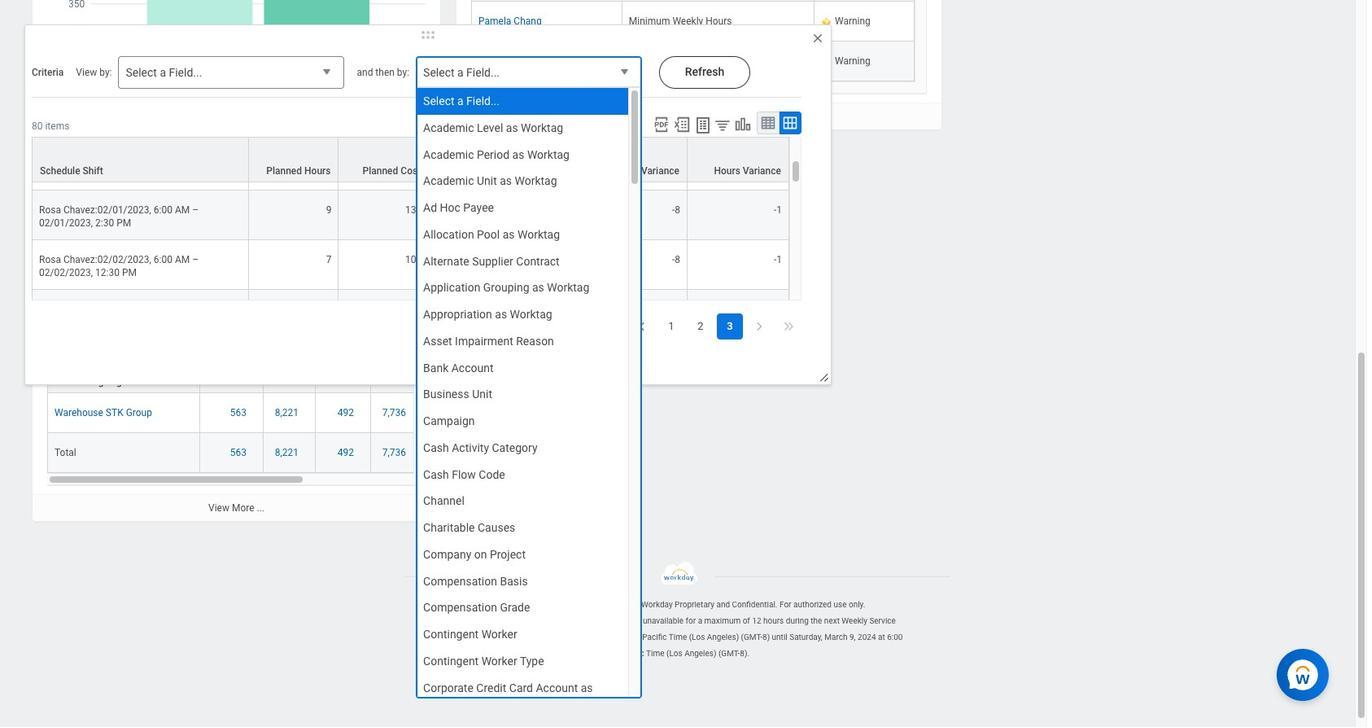 Task type: locate. For each thing, give the bounding box(es) containing it.
then
[[376, 67, 395, 78]]

scheduling organization column header
[[47, 321, 200, 394]]

0 vertical spatial planned hours
[[266, 165, 331, 177]]

implementation
[[534, 616, 591, 625]]

7,736 for 7,736 button corresponding to bottom 563 button 8,221 button
[[382, 447, 406, 458]]

list
[[659, 314, 743, 340]]

impairment
[[455, 334, 514, 347]]

academic unit as worktag
[[423, 174, 557, 187]]

492 for 492 button associated with 7,736 button associated with 8,221 button related to the middle 563 button
[[338, 407, 354, 418]]

rosa inside rosa chavez:02/01/2023, 6:00 am – 02/01/2023, 2:30 pm
[[39, 204, 61, 215]]

field... inside list box
[[467, 94, 500, 107]]

compensation up system
[[423, 601, 497, 614]]

6:00 inside rosa chavez:01/31/2023, 6:00 am – 01/31/2023, 2:30 pm
[[154, 154, 173, 166]]

worktag inside academic period as worktag element
[[527, 148, 570, 161]]

worked down period
[[466, 165, 500, 177]]

pm down chavez:02/01/2023, at the left top
[[117, 217, 131, 228]]

planned cost
[[363, 165, 421, 177], [272, 363, 308, 387]]

pm inside "rosa chavez:02/02/2023, 6:00 am – 02/02/2023, 12:30 pm"
[[122, 267, 137, 278]]

worktag right period
[[527, 148, 570, 161]]

2024
[[498, 600, 516, 609], [581, 633, 600, 642], [858, 633, 876, 642]]

worktag for allocation pool as worktag
[[518, 228, 560, 241]]

– inside "rosa chavez:02/02/2023, 6:00 am – 02/02/2023, 12:30 pm"
[[192, 254, 199, 265]]

per
[[484, 320, 501, 333]]

...
[[720, 111, 727, 122], [257, 502, 265, 514]]

2 vertical spatial –
[[192, 254, 199, 265]]

am down tenant
[[606, 649, 618, 658]]

1 vertical spatial planned hours button
[[200, 335, 263, 392]]

1 vertical spatial ...
[[257, 502, 265, 514]]

worked right planned cost column header
[[330, 376, 363, 387]]

2 select a field... button from the left
[[416, 56, 642, 90]]

variance
[[641, 165, 680, 177], [743, 165, 782, 177]]

as inside corporate credit card account as worktag
[[581, 681, 593, 694]]

– for rosa chavez:02/02/2023, 6:00 am – 02/02/2023, 12:30 pm
[[192, 254, 199, 265]]

0 horizontal spatial actual hours worked button
[[316, 335, 370, 392]]

be
[[632, 616, 641, 625]]

rosa chavez:02/02/2023, 6:00 am – 02/02/2023, 12:30 pm element
[[39, 251, 199, 278]]

on down your
[[512, 633, 521, 642]]

1 horizontal spatial actual cost button
[[508, 138, 586, 182]]

9,
[[850, 633, 856, 642]]

2 vertical spatial academic
[[423, 174, 474, 187]]

rosa chavez:02/01/2023, 6:00 am – 02/01/2023, 2:30 pm element
[[39, 201, 199, 228]]

worktag up the contract
[[518, 228, 560, 241]]

2 – from the top
[[192, 204, 199, 215]]

0 horizontal spatial march
[[548, 633, 571, 642]]

2 vertical spatial 563 button
[[230, 446, 249, 459]]

-8 up 1 button
[[672, 254, 681, 265]]

row containing rosa chavez
[[471, 42, 915, 82]]

1 horizontal spatial 2024
[[581, 633, 600, 642]]

1 vertical spatial compensation
[[423, 601, 497, 614]]

select a field... up level
[[423, 94, 500, 107]]

pacific down be
[[620, 649, 645, 658]]

1 up chevron 2x right small icon
[[777, 254, 782, 265]]

6:00 inside rosa chavez:02/01/2023, 6:00 am – 02/01/2023, 2:30 pm
[[154, 204, 173, 215]]

2 -8 from the top
[[672, 254, 681, 265]]

136 for 8
[[405, 204, 422, 215]]

time down for at the right
[[669, 633, 687, 642]]

contingent
[[423, 628, 479, 641], [423, 654, 479, 667]]

2 8,221 from the top
[[275, 447, 299, 458]]

1 -8 from the top
[[672, 204, 681, 215]]

am inside rosa chavez:01/31/2023, 6:00 am – 01/31/2023, 2:30 pm
[[175, 154, 190, 166]]

working
[[675, 55, 711, 67]]

0 vertical spatial planned cost button
[[339, 138, 428, 182]]

as for level
[[506, 121, 518, 134]]

row containing rosa chavez:01/31/2023, 6:00 am – 01/31/2023, 2:30 pm
[[32, 140, 790, 190]]

0 vertical spatial –
[[192, 154, 199, 166]]

(los down the unavailable
[[667, 649, 683, 658]]

(los down for at the right
[[689, 633, 705, 642]]

ad
[[423, 201, 437, 214]]

1 horizontal spatial at
[[878, 633, 886, 642]]

0 horizontal spatial (gmt-
[[719, 649, 740, 658]]

1 7,736 button from the top
[[382, 406, 409, 419]]

1 vertical spatial worker
[[482, 654, 518, 667]]

2:30 for 01/31/2023,
[[95, 167, 114, 179]]

worker down the starting
[[482, 654, 518, 667]]

worktag down academic period as worktag element
[[515, 174, 557, 187]]

1 horizontal spatial ...
[[720, 111, 727, 122]]

3 – from the top
[[192, 254, 199, 265]]

company
[[423, 548, 472, 561]]

1 worker from the top
[[482, 628, 518, 641]]

view more ... link inside scheduled vs. actual by location 'element'
[[33, 494, 440, 521]]

0 vertical spatial 136
[[405, 154, 422, 166]]

level
[[477, 121, 503, 134]]

actual hours worked column header
[[316, 334, 371, 408]]

1 vertical spatial view
[[671, 111, 692, 122]]

as for grouping
[[532, 281, 545, 294]]

– inside rosa chavez:02/01/2023, 6:00 am – 02/01/2023, 2:30 pm
[[192, 204, 199, 215]]

planned hours column header
[[200, 334, 264, 408]]

as for pool
[[503, 228, 515, 241]]

worked down chavez:02/02/2023,
[[116, 275, 149, 286]]

0 vertical spatial ...
[[720, 111, 727, 122]]

0 horizontal spatial by:
[[100, 67, 112, 78]]

1 vertical spatial view more ... link
[[33, 494, 440, 521]]

until
[[772, 633, 788, 642]]

academic left period
[[423, 148, 474, 161]]

variance for cost variance
[[641, 165, 680, 177]]

rosa inside "link"
[[479, 55, 501, 67]]

3 academic from the top
[[423, 174, 474, 187]]

... inside schedule validation warnings element
[[720, 111, 727, 122]]

2 8,221 button from the top
[[275, 446, 301, 459]]

– inside rosa chavez:01/31/2023, 6:00 am – 01/31/2023, 2:30 pm
[[192, 154, 199, 166]]

contingent worker type
[[423, 654, 544, 667]]

confidential.
[[732, 600, 778, 609]]

view inside scheduled vs. actual by location 'element'
[[208, 502, 230, 514]]

row
[[471, 0, 915, 2], [471, 2, 915, 42], [471, 42, 915, 82], [32, 91, 790, 140], [32, 137, 790, 182], [32, 140, 790, 190], [32, 190, 790, 240], [32, 240, 790, 290], [32, 290, 790, 340], [47, 334, 567, 408], [47, 393, 567, 433], [47, 433, 567, 473]]

492 for 492 button associated with 7,736 button corresponding to bottom 563 button 8,221 button
[[338, 447, 354, 458]]

worktag down corporate
[[423, 696, 466, 709]]

worktag for academic unit as worktag
[[515, 174, 557, 187]]

1 vertical spatial 563
[[230, 407, 247, 418]]

alternate supplier contract element
[[423, 254, 560, 269]]

campaign element
[[423, 414, 475, 429]]

scheduling organization row
[[47, 321, 567, 394]]

warning
[[835, 16, 871, 27], [835, 55, 871, 67]]

am down schedule shift popup button
[[175, 204, 190, 215]]

-8 down cost variance
[[672, 204, 681, 215]]

select
[[126, 66, 157, 79], [423, 66, 455, 79], [423, 94, 455, 107]]

2:30 down chavez:01/31/2023,
[[95, 167, 114, 179]]

on up the 'compensation basis' on the bottom left
[[474, 548, 487, 561]]

0 vertical spatial more
[[695, 111, 717, 122]]

8,221 button for bottom 563 button
[[275, 446, 301, 459]]

academic down select a field... element
[[423, 121, 474, 134]]

– for rosa chavez:01/31/2023, 6:00 am – 01/31/2023, 2:30 pm
[[192, 154, 199, 166]]

worktag for application grouping as worktag
[[547, 281, 590, 294]]

bank account element
[[423, 360, 494, 376]]

schedule validation warnings element
[[457, 0, 942, 130]]

1 vertical spatial -1
[[774, 254, 782, 265]]

0 vertical spatial actual hours worked
[[443, 152, 500, 177]]

0 horizontal spatial (los
[[667, 649, 683, 658]]

actual right planned cost column header
[[335, 350, 363, 361]]

field... for 1st "select a field..." popup button from the right
[[467, 66, 500, 79]]

view more ... inside schedule validation warnings element
[[671, 111, 727, 122]]

1 warning from the top
[[835, 16, 871, 27]]

select to filter grid data image
[[714, 116, 732, 134]]

cash for cash activity category
[[423, 441, 449, 454]]

0 vertical spatial view
[[76, 67, 97, 78]]

1 vertical spatial warning element
[[835, 52, 871, 67]]

contingent up corporate
[[423, 654, 479, 667]]

shift
[[83, 165, 103, 177]]

view more ... for scheduled vs. actual by location 'element'
[[208, 502, 265, 514]]

1 horizontal spatial view more ...
[[671, 111, 727, 122]]

pm down be
[[628, 633, 641, 642]]

pm inside rosa chavez:01/31/2023, 6:00 am – 01/31/2023, 2:30 pm
[[117, 167, 131, 179]]

cost variance button
[[586, 138, 687, 182]]

system
[[459, 616, 486, 625]]

planned hours
[[266, 165, 331, 177], [57, 250, 121, 261], [220, 363, 256, 387]]

view for schedule validation warnings element
[[671, 111, 692, 122]]

severity image
[[821, 16, 832, 29], [821, 55, 832, 68]]

export to excel image
[[673, 116, 691, 134]]

list containing 1
[[659, 314, 743, 340]]

items per page element
[[449, 300, 590, 353]]

1 -1 from the top
[[774, 204, 782, 215]]

angeles)
[[707, 633, 739, 642], [685, 649, 717, 658]]

contingent worker element
[[423, 627, 518, 642]]

causes
[[478, 521, 516, 534]]

0 horizontal spatial weekly
[[673, 16, 704, 27]]

... inside scheduled vs. actual by location 'element'
[[257, 502, 265, 514]]

rosa inside "rosa chavez:02/02/2023, 6:00 am – 02/02/2023, 12:30 pm"
[[39, 254, 61, 265]]

application
[[423, 281, 481, 294]]

planned cost button left actual hours worked column header
[[264, 335, 315, 392]]

9 for 8
[[326, 204, 332, 215]]

account
[[452, 361, 494, 374], [536, 681, 578, 694]]

8).
[[740, 649, 750, 658]]

worktag down the contract
[[547, 281, 590, 294]]

select a field... button
[[118, 56, 345, 90], [416, 56, 642, 90]]

pm right 12:30
[[122, 267, 137, 278]]

1 vertical spatial unit
[[472, 388, 493, 401]]

compensation basis element
[[423, 574, 528, 589]]

1 492 from the top
[[338, 407, 354, 418]]

select up academic level as worktag
[[423, 94, 455, 107]]

corporate credit card account as worktag element
[[423, 680, 624, 711]]

1 136 from the top
[[405, 154, 422, 166]]

all
[[568, 600, 577, 609]]

0 vertical spatial (gmt-
[[741, 633, 763, 642]]

compensation for compensation basis
[[423, 574, 497, 587]]

academic up the hoc
[[423, 174, 474, 187]]

1 horizontal spatial account
[[536, 681, 578, 694]]

1 compensation from the top
[[423, 574, 497, 587]]

2 136 from the top
[[405, 204, 422, 215]]

time
[[669, 633, 687, 642], [646, 649, 665, 658]]

2 at from the left
[[878, 633, 886, 642]]

1 – from the top
[[192, 154, 199, 166]]

hours inside schedule validation warnings element
[[706, 16, 732, 27]]

9
[[326, 154, 332, 166], [495, 154, 500, 166], [326, 204, 332, 215]]

1 8,221 from the top
[[275, 407, 299, 418]]

8,221 for bottom 563 button 8,221 button
[[275, 447, 299, 458]]

0 vertical spatial planned cost
[[363, 165, 421, 177]]

march left "9,"
[[825, 633, 848, 642]]

1 2:30 from the top
[[95, 167, 114, 179]]

1 horizontal spatial actual cost
[[527, 165, 578, 177]]

1 vertical spatial 8,221 button
[[275, 446, 301, 459]]

rosa for rosa chavez:02/01/2023, 6:00 am – 02/01/2023, 2:30 pm
[[39, 204, 61, 215]]

rosa left chavez
[[479, 55, 501, 67]]

2024 right 8, at the left of the page
[[581, 633, 600, 642]]

0 vertical spatial 8,221 button
[[275, 406, 301, 419]]

pm inside rosa chavez:02/01/2023, 6:00 am – 02/01/2023, 2:30 pm
[[117, 217, 131, 228]]

1 vertical spatial 492
[[338, 447, 354, 458]]

2 worker from the top
[[482, 654, 518, 667]]

type
[[520, 654, 544, 667]]

worktag inside academic unit as worktag element
[[515, 174, 557, 187]]

chavez:02/02/2023,
[[63, 254, 151, 265]]

planned cost button
[[339, 138, 428, 182], [264, 335, 315, 392]]

table image
[[760, 115, 777, 131]]

2:30 inside rosa chavez:02/01/2023, 6:00 am – 02/01/2023, 2:30 pm
[[95, 217, 114, 228]]

2 7,736 button from the top
[[382, 446, 409, 459]]

2 by: from the left
[[397, 67, 410, 78]]

2 contingent from the top
[[423, 654, 479, 667]]

8 right 'payee'
[[495, 204, 500, 215]]

563
[[133, 250, 150, 261], [230, 407, 247, 418], [230, 447, 247, 458]]

1 vertical spatial weekly
[[842, 616, 868, 625]]

2 cash from the top
[[423, 468, 449, 481]]

2024 right "9,"
[[858, 633, 876, 642]]

more
[[695, 111, 717, 122], [232, 502, 254, 514]]

appropriation as worktag element
[[423, 307, 553, 322]]

1 horizontal spatial actual hours worked
[[330, 350, 363, 387]]

0 horizontal spatial more
[[232, 502, 254, 514]]

6:00 right chavez:01/31/2023,
[[154, 154, 173, 166]]

credit
[[477, 681, 507, 694]]

basis
[[500, 574, 528, 587]]

am inside "rosa chavez:02/02/2023, 6:00 am – 02/02/2023, 12:30 pm"
[[175, 254, 190, 265]]

2 7,736 from the top
[[382, 447, 406, 458]]

1 vertical spatial (los
[[667, 649, 683, 658]]

company on project element
[[423, 547, 526, 562]]

expand table image
[[782, 115, 799, 131]]

2:30 down chavez:02/01/2023, at the left top
[[95, 217, 114, 228]]

6:00 down schedule shift popup button
[[154, 204, 173, 215]]

2 492 button from the top
[[338, 446, 357, 459]]

0 vertical spatial pacific
[[643, 633, 667, 642]]

severity image up the close icon
[[821, 16, 832, 29]]

0 horizontal spatial actual cost
[[387, 363, 415, 387]]

at down service
[[878, 633, 886, 642]]

maximum working days element
[[629, 52, 735, 67]]

1 vertical spatial severity image
[[821, 55, 832, 68]]

more inside scheduled vs. actual by location 'element'
[[232, 502, 254, 514]]

actual hours worked for right actual hours worked popup button
[[443, 152, 500, 177]]

at down tenant
[[602, 633, 609, 642]]

0 vertical spatial severity image
[[821, 16, 832, 29]]

export to worksheets image
[[694, 116, 713, 135]]

1 left 2
[[669, 320, 675, 332]]

1 horizontal spatial weekly
[[842, 616, 868, 625]]

0 vertical spatial 563 button
[[133, 249, 152, 262]]

1 vertical spatial planned cost button
[[264, 335, 315, 392]]

worked inside actual hours worked column header
[[330, 376, 363, 387]]

1 492 button from the top
[[338, 406, 357, 419]]

1 horizontal spatial planned cost
[[363, 165, 421, 177]]

actual left period
[[443, 152, 471, 164]]

1 vertical spatial contingent
[[423, 654, 479, 667]]

0 vertical spatial warning element
[[835, 12, 871, 27]]

1 down expand table icon
[[777, 154, 782, 166]]

rosa chavez:01/31/2023, 6:00 am – 01/31/2023, 2:30 pm element
[[39, 151, 199, 179]]

actual hours worked inside column header
[[330, 350, 363, 387]]

0 horizontal spatial at
[[602, 633, 609, 642]]

1 vertical spatial account
[[536, 681, 578, 694]]

1 vertical spatial on
[[512, 633, 521, 642]]

actual cost down academic period as worktag element
[[527, 165, 578, 177]]

6:00 right chavez:02/02/2023,
[[154, 254, 173, 265]]

1 horizontal spatial planned cost button
[[339, 138, 428, 182]]

worked
[[466, 165, 500, 177], [116, 275, 149, 286], [330, 376, 363, 387]]

2 warning from the top
[[835, 55, 871, 67]]

academic period as worktag
[[423, 148, 570, 161]]

rosa up 02/01/2023,
[[39, 204, 61, 215]]

1 at from the left
[[602, 633, 609, 642]]

2 button
[[688, 314, 714, 340]]

weekly up "9,"
[[842, 616, 868, 625]]

2 horizontal spatial worked
[[466, 165, 500, 177]]

a up academic level as worktag
[[458, 94, 464, 107]]

planned cost button up the ad
[[339, 138, 428, 182]]

by: right then
[[397, 67, 410, 78]]

-1 up chevron 2x right small icon
[[774, 254, 782, 265]]

(gmt- down maximum
[[719, 649, 740, 658]]

0 horizontal spatial ...
[[257, 502, 265, 514]]

pacific down the unavailable
[[643, 633, 667, 642]]

1 inside button
[[669, 320, 675, 332]]

104
[[405, 254, 422, 265]]

1 7,736 from the top
[[382, 407, 406, 418]]

0 vertical spatial view more ...
[[671, 111, 727, 122]]

worktag inside application grouping as worktag element
[[547, 281, 590, 294]]

contingent for contingent worker type
[[423, 654, 479, 667]]

-8 for 8
[[672, 204, 681, 215]]

0 horizontal spatial select a field... button
[[118, 56, 345, 90]]

2 vertical spatial worked
[[330, 376, 363, 387]]

-1 down hours variance
[[774, 204, 782, 215]]

schedule shift
[[40, 165, 103, 177]]

worktag
[[521, 121, 564, 134], [527, 148, 570, 161], [515, 174, 557, 187], [518, 228, 560, 241], [547, 281, 590, 294], [510, 308, 553, 321], [423, 696, 466, 709]]

0 vertical spatial warning
[[835, 16, 871, 27]]

cash down campaign element
[[423, 441, 449, 454]]

0 vertical spatial 7,736
[[382, 407, 406, 418]]

6:00 inside "rosa chavez:02/02/2023, 6:00 am – 02/02/2023, 12:30 pm"
[[154, 254, 173, 265]]

563 button
[[133, 249, 152, 262], [230, 406, 249, 419], [230, 446, 249, 459]]

refresh button
[[660, 56, 751, 89]]

time down the unavailable
[[646, 649, 665, 658]]

march
[[548, 633, 571, 642], [825, 633, 848, 642]]

2:30 inside rosa chavez:01/31/2023, 6:00 am – 01/31/2023, 2:30 pm
[[95, 167, 114, 179]]

1 variance from the left
[[641, 165, 680, 177]]

pacific
[[643, 633, 667, 642], [620, 649, 645, 658]]

0 vertical spatial (los
[[689, 633, 705, 642]]

severity image for minimum weekly hours
[[821, 16, 832, 29]]

1 vertical spatial view more ...
[[208, 502, 265, 514]]

2 warning element from the top
[[835, 52, 871, 67]]

worker for contingent worker type
[[482, 654, 518, 667]]

2 492 from the top
[[338, 447, 354, 458]]

(gmt- down 12
[[741, 633, 763, 642]]

2 academic from the top
[[423, 148, 474, 161]]

1 vertical spatial planned hours
[[57, 250, 121, 261]]

worktag inside academic level as worktag element
[[521, 121, 564, 134]]

am for rosa chavez:02/02/2023, 6:00 am – 02/02/2023, 12:30 pm
[[175, 254, 190, 265]]

1 vertical spatial (gmt-
[[719, 649, 740, 658]]

compensation
[[423, 574, 497, 587], [423, 601, 497, 614]]

2 compensation from the top
[[423, 601, 497, 614]]

contingent for contingent worker
[[423, 628, 479, 641]]

... for scheduled vs. actual by location 'element'
[[257, 502, 265, 514]]

hours
[[764, 616, 784, 625]]

2024 right the '©'
[[498, 600, 516, 609]]

select a field... element
[[423, 94, 500, 109]]

unit down bank account element
[[472, 388, 493, 401]]

01/31/2023,
[[39, 167, 93, 179]]

2 horizontal spatial 2024
[[858, 633, 876, 642]]

am inside rosa chavez:02/01/2023, 6:00 am – 02/01/2023, 2:30 pm
[[175, 204, 190, 215]]

pamela
[[479, 16, 512, 27]]

schedule shift button
[[33, 138, 248, 182]]

grade
[[500, 601, 530, 614]]

a right view by:
[[160, 66, 166, 79]]

0 vertical spatial -8
[[672, 204, 681, 215]]

-1
[[774, 204, 782, 215], [774, 254, 782, 265]]

worktag up reason
[[510, 308, 553, 321]]

8,221 button
[[275, 406, 301, 419], [275, 446, 301, 459]]

view more ... inside scheduled vs. actual by location 'element'
[[208, 502, 265, 514]]

on inside list box
[[474, 548, 487, 561]]

select up select a field... element
[[423, 66, 455, 79]]

rosa up 01/31/2023,
[[39, 154, 61, 166]]

1 horizontal spatial (los
[[689, 633, 705, 642]]

field...
[[169, 66, 202, 79], [467, 66, 500, 79], [467, 94, 500, 107]]

view printable version (pdf) image
[[653, 116, 671, 134]]

7,736 button
[[382, 406, 409, 419], [382, 446, 409, 459]]

weekly inside schedule validation warnings element
[[673, 16, 704, 27]]

company on project
[[423, 548, 526, 561]]

0 horizontal spatial planned cost button
[[264, 335, 315, 392]]

more for view more ... link corresponding to schedule validation warnings element
[[695, 111, 717, 122]]

0 horizontal spatial view more ... link
[[33, 494, 440, 521]]

1 vertical spatial 2:30
[[95, 217, 114, 228]]

toolbar
[[648, 112, 802, 137]]

2 severity image from the top
[[821, 55, 832, 68]]

1 warning element from the top
[[835, 12, 871, 27]]

weekly right minimum
[[673, 16, 704, 27]]

1 vertical spatial and
[[717, 600, 730, 609]]

warning element
[[835, 12, 871, 27], [835, 52, 871, 67]]

flow
[[452, 468, 476, 481]]

select a field... inside list box
[[423, 94, 500, 107]]

0 horizontal spatial actual hours worked
[[57, 275, 149, 286]]

march down implementation
[[548, 633, 571, 642]]

0 vertical spatial cash
[[423, 441, 449, 454]]

1 horizontal spatial by:
[[397, 67, 410, 78]]

492 button for 7,736 button associated with 8,221 button related to the middle 563 button
[[338, 406, 357, 419]]

1 by: from the left
[[100, 67, 112, 78]]

variance down table 'icon'
[[743, 165, 782, 177]]

rosa chavez:02/01/2023, 6:00 am – 02/01/2023, 2:30 pm
[[39, 204, 199, 228]]

1 severity image from the top
[[821, 16, 832, 29]]

1 horizontal spatial march
[[825, 633, 848, 642]]

total element
[[55, 444, 76, 458]]

footer
[[0, 562, 1356, 662]]

a right for at the right
[[698, 616, 703, 625]]

list box
[[418, 88, 629, 727]]

application grouping as worktag element
[[423, 280, 590, 296]]

2:30
[[95, 167, 114, 179], [95, 217, 114, 228]]

as for period
[[513, 148, 525, 161]]

1 contingent from the top
[[423, 628, 479, 641]]

variance down view printable version (pdf) "image"
[[641, 165, 680, 177]]

actual left 12:30
[[57, 275, 85, 286]]

0 vertical spatial academic
[[423, 121, 474, 134]]

row containing warehouse stk group
[[47, 393, 567, 433]]

2 2:30 from the top
[[95, 217, 114, 228]]

0 vertical spatial weekly
[[673, 16, 704, 27]]

compensation basis
[[423, 574, 528, 587]]

rosa up 02/02/2023, on the left top of the page
[[39, 254, 61, 265]]

friday,
[[523, 633, 546, 642]]

6:00
[[154, 154, 173, 166], [154, 204, 173, 215], [154, 254, 173, 265], [611, 633, 626, 642], [888, 633, 903, 642]]

view more ... link for schedule validation warnings element
[[457, 103, 942, 130]]

worktag inside allocation pool as worktag element
[[518, 228, 560, 241]]

account right card
[[536, 681, 578, 694]]

weekly inside © 2024 workday, inc. all rights reserved. - workday proprietary and confidential. for authorized use only. system status: your implementation tenant will be unavailable for a maximum of 12 hours during the next weekly service update; starting on friday, march 8, 2024 at 6:00 pm pacific time (los angeles) (gmt-8) until saturday, march 9, 2024 at 6:00 am pacific time (los angeles) (gmt-8).
[[842, 616, 868, 625]]

a
[[160, 66, 166, 79], [458, 66, 464, 79], [458, 94, 464, 107], [698, 616, 703, 625]]

as
[[506, 121, 518, 134], [513, 148, 525, 161], [500, 174, 512, 187], [503, 228, 515, 241], [532, 281, 545, 294], [495, 308, 507, 321], [581, 681, 593, 694]]

6:00 for chavez:02/01/2023,
[[154, 204, 173, 215]]

8,221
[[275, 407, 299, 418], [275, 447, 299, 458]]

contingent down system
[[423, 628, 479, 641]]

0 horizontal spatial planned hours
[[57, 250, 121, 261]]

-
[[672, 204, 675, 215], [774, 204, 777, 215], [672, 254, 675, 265], [774, 254, 777, 265], [637, 600, 640, 609]]

0 horizontal spatial on
[[474, 548, 487, 561]]

unit for academic
[[477, 174, 497, 187]]

weekly
[[673, 16, 704, 27], [842, 616, 868, 625]]

application grouping as worktag
[[423, 281, 590, 294]]

actual
[[443, 152, 471, 164], [527, 165, 556, 177], [57, 275, 85, 286], [335, 350, 363, 361], [387, 363, 415, 374]]

-1 for 8
[[774, 204, 782, 215]]

2 vertical spatial actual hours worked
[[330, 350, 363, 387]]

actual hours worked for actual hours worked popup button inside the column header
[[330, 350, 363, 387]]

worktag up "144"
[[521, 121, 564, 134]]

and left then
[[357, 67, 373, 78]]

2 -1 from the top
[[774, 254, 782, 265]]

planned cost inside column header
[[272, 363, 308, 387]]

compensation down company
[[423, 574, 497, 587]]

and up maximum
[[717, 600, 730, 609]]

0 vertical spatial view more ... link
[[457, 103, 942, 130]]

planned cost button inside planned cost column header
[[264, 335, 315, 392]]

view inside schedule validation warnings element
[[671, 111, 692, 122]]

1 vertical spatial planned cost
[[272, 363, 308, 387]]

more inside schedule validation warnings element
[[695, 111, 717, 122]]

0 vertical spatial 492
[[338, 407, 354, 418]]

hours inside popup button
[[714, 165, 741, 177]]

1 academic from the top
[[423, 121, 474, 134]]

am right chavez:02/02/2023,
[[175, 254, 190, 265]]

angeles) down maximum
[[707, 633, 739, 642]]

136
[[405, 154, 422, 166], [405, 204, 422, 215]]

select a field...
[[126, 66, 202, 79], [423, 66, 500, 79], [423, 94, 500, 107]]

unit down period
[[477, 174, 497, 187]]

cash left flow
[[423, 468, 449, 481]]

warning for maximum working days
[[835, 55, 871, 67]]

variance for hours variance
[[743, 165, 782, 177]]

cell
[[471, 0, 623, 2], [623, 0, 815, 2], [815, 0, 915, 2], [32, 91, 249, 140], [249, 91, 339, 140], [339, 91, 429, 140], [429, 91, 508, 140], [508, 91, 586, 140], [586, 91, 688, 140], [688, 91, 790, 140], [508, 190, 586, 240], [32, 290, 249, 340], [249, 290, 339, 340], [339, 290, 429, 340], [429, 290, 508, 340], [508, 290, 586, 340], [586, 290, 688, 340], [688, 290, 790, 340]]

1 cash from the top
[[423, 441, 449, 454]]

worker down status:
[[482, 628, 518, 641]]

pm down chavez:01/31/2023,
[[117, 167, 131, 179]]

and inside © 2024 workday, inc. all rights reserved. - workday proprietary and confidential. for authorized use only. system status: your implementation tenant will be unavailable for a maximum of 12 hours during the next weekly service update; starting on friday, march 8, 2024 at 6:00 pm pacific time (los angeles) (gmt-8) until saturday, march 9, 2024 at 6:00 am pacific time (los angeles) (gmt-8).
[[717, 600, 730, 609]]

1 vertical spatial -8
[[672, 254, 681, 265]]

actual hours worked button inside column header
[[316, 335, 370, 392]]

2 variance from the left
[[743, 165, 782, 177]]

cost inside popup button
[[619, 165, 639, 177]]

account down impairment
[[452, 361, 494, 374]]

1 8,221 button from the top
[[275, 406, 301, 419]]

– for rosa chavez:02/01/2023, 6:00 am – 02/01/2023, 2:30 pm
[[192, 204, 199, 215]]

select right view by:
[[126, 66, 157, 79]]

0 vertical spatial actual hours worked button
[[429, 138, 507, 182]]

0 vertical spatial actual cost
[[527, 165, 578, 177]]

1 horizontal spatial and
[[717, 600, 730, 609]]

1 vertical spatial 7,736
[[382, 447, 406, 458]]

severity image down the close icon
[[821, 55, 832, 68]]

rosa inside rosa chavez:01/31/2023, 6:00 am – 01/31/2023, 2:30 pm
[[39, 154, 61, 166]]

0 vertical spatial 7,736 button
[[382, 406, 409, 419]]

angeles) down for at the right
[[685, 649, 717, 658]]



Task type: vqa. For each thing, say whether or not it's contained in the screenshot.
Lodging corresponding to 01/10/2022
no



Task type: describe. For each thing, give the bounding box(es) containing it.
hoc
[[440, 201, 461, 214]]

academic unit as worktag element
[[423, 174, 557, 189]]

compensation grade
[[423, 601, 530, 614]]

am for rosa chavez:02/01/2023, 6:00 am – 02/01/2023, 2:30 pm
[[175, 204, 190, 215]]

pool
[[477, 228, 500, 241]]

12:30
[[95, 267, 120, 278]]

account inside corporate credit card account as worktag
[[536, 681, 578, 694]]

rosa for rosa chavez:02/02/2023, 6:00 am – 02/02/2023, 12:30 pm
[[39, 254, 61, 265]]

chevron right small image
[[751, 318, 768, 335]]

chavez:01/31/2023,
[[63, 154, 151, 166]]

contingent worker type element
[[423, 654, 544, 669]]

02/02/2023,
[[39, 267, 93, 278]]

rosa for rosa chavez:01/31/2023, 6:00 am – 01/31/2023, 2:30 pm
[[39, 154, 61, 166]]

cost inside planned cost
[[288, 376, 308, 387]]

corporate
[[423, 681, 474, 694]]

6:00 down will
[[611, 633, 626, 642]]

academic for academic level as worktag
[[423, 121, 474, 134]]

more for view more ... link within the scheduled vs. actual by location 'element'
[[232, 502, 254, 514]]

-8 for 6
[[672, 254, 681, 265]]

workday,
[[518, 600, 551, 609]]

severity image for maximum working days
[[821, 55, 832, 68]]

scheduling organization button
[[48, 321, 199, 392]]

pamela chang link
[[479, 12, 542, 27]]

144
[[563, 154, 579, 166]]

8 down cost variance
[[675, 204, 681, 215]]

inc.
[[553, 600, 566, 609]]

next
[[825, 616, 840, 625]]

view for scheduled vs. actual by location 'element'
[[208, 502, 230, 514]]

8 down export to excel icon on the top of page
[[675, 154, 681, 166]]

and then by:
[[357, 67, 410, 78]]

6:00 for chavez:01/31/2023,
[[154, 154, 173, 166]]

a inside © 2024 workday, inc. all rights reserved. - workday proprietary and confidential. for authorized use only. system status: your implementation tenant will be unavailable for a maximum of 12 hours during the next weekly service update; starting on friday, march 8, 2024 at 6:00 pm pacific time (los angeles) (gmt-8) until saturday, march 9, 2024 at 6:00 am pacific time (los angeles) (gmt-8).
[[698, 616, 703, 625]]

pm for chavez:02/02/2023,
[[122, 267, 137, 278]]

view more ... for schedule validation warnings element
[[671, 111, 727, 122]]

refresh
[[685, 65, 725, 78]]

rosa for rosa chavez
[[479, 55, 501, 67]]

asset impairment reason element
[[423, 334, 554, 349]]

1 vertical spatial angeles)
[[685, 649, 717, 658]]

2 vertical spatial 563
[[230, 447, 247, 458]]

hours variance button
[[688, 138, 789, 182]]

8 up 1 button
[[675, 254, 681, 265]]

-1 for 6
[[774, 254, 782, 265]]

asset
[[423, 334, 452, 347]]

select inside list box
[[423, 94, 455, 107]]

allocation pool as worktag
[[423, 228, 560, 241]]

worker for contingent worker
[[482, 628, 518, 641]]

warehouse stk group link
[[55, 404, 152, 418]]

items
[[45, 120, 69, 132]]

a up select a field... element
[[458, 66, 464, 79]]

0 vertical spatial planned hours button
[[249, 138, 338, 182]]

as for unit
[[500, 174, 512, 187]]

footer containing © 2024 workday, inc. all rights reserved. - workday proprietary and confidential. for authorized use only. system status: your implementation tenant will be unavailable for a maximum of 12 hours during the next weekly service update; starting on friday, march 8, 2024 at 6:00 pm pacific time (los angeles) (gmt-8) until saturday, march 9, 2024 at 6:00 am pacific time (los angeles) (gmt-8).
[[0, 562, 1356, 662]]

actual left bank
[[387, 363, 415, 374]]

1 button
[[659, 314, 685, 340]]

actual inside column header
[[335, 350, 363, 361]]

chavez:02/01/2023,
[[63, 204, 151, 215]]

1 vertical spatial 563 button
[[230, 406, 249, 419]]

service
[[870, 616, 896, 625]]

payee
[[464, 201, 494, 214]]

a inside list box
[[458, 94, 464, 107]]

6:00 for chavez:02/02/2023,
[[154, 254, 173, 265]]

0 horizontal spatial 2024
[[498, 600, 516, 609]]

actual cost inside scheduled vs. actual by location 'element'
[[387, 363, 415, 387]]

schedule
[[40, 165, 80, 177]]

2:30 for 02/01/2023,
[[95, 217, 114, 228]]

pm for chavez:02/01/2023,
[[117, 217, 131, 228]]

criteria
[[32, 67, 64, 78]]

close image
[[812, 32, 825, 45]]

status:
[[488, 616, 514, 625]]

warning element for minimum weekly hours
[[835, 12, 871, 27]]

pm for chavez:01/31/2023,
[[117, 167, 131, 179]]

charitable causes element
[[423, 520, 516, 536]]

worktag for academic level as worktag
[[521, 121, 564, 134]]

scheduled vs. actual by location element
[[33, 0, 567, 521]]

warning for minimum weekly hours
[[835, 16, 871, 27]]

asset impairment reason
[[423, 334, 554, 347]]

cost inside "actual cost"
[[395, 376, 415, 387]]

maximum
[[705, 616, 741, 625]]

am for rosa chavez:01/31/2023, 6:00 am – 01/31/2023, 2:30 pm
[[175, 154, 190, 166]]

©
[[490, 600, 496, 609]]

items
[[451, 320, 481, 333]]

rights
[[579, 600, 600, 609]]

compensation for compensation grade
[[423, 601, 497, 614]]

0 horizontal spatial view
[[76, 67, 97, 78]]

warehouse
[[55, 407, 103, 418]]

chavez
[[503, 55, 535, 67]]

1 down hours variance
[[777, 204, 782, 215]]

0 vertical spatial and
[[357, 67, 373, 78]]

view more ... link for scheduled vs. actual by location 'element'
[[33, 494, 440, 521]]

rosa chavez:02/02/2023, 6:00 am – 02/02/2023, 12:30 pm
[[39, 254, 199, 278]]

cash flow code
[[423, 468, 505, 481]]

list box containing select a field...
[[418, 88, 629, 727]]

8,221 button for the middle 563 button
[[275, 406, 301, 419]]

for
[[686, 616, 696, 625]]

during
[[786, 616, 809, 625]]

contract
[[516, 254, 560, 267]]

authorized
[[794, 600, 832, 609]]

select a field... right view by:
[[126, 66, 202, 79]]

for
[[780, 600, 792, 609]]

resize modal image
[[819, 372, 831, 384]]

project
[[490, 548, 526, 561]]

ad hoc payee element
[[423, 200, 494, 216]]

02/01/2023,
[[39, 217, 93, 228]]

cash for cash flow code
[[423, 468, 449, 481]]

planned hours inside column header
[[220, 363, 256, 387]]

maximum
[[629, 55, 673, 67]]

appropriation as worktag
[[423, 308, 553, 321]]

channel
[[423, 494, 465, 507]]

6
[[495, 254, 500, 265]]

allocation pool as worktag element
[[423, 227, 560, 242]]

hours variance
[[714, 165, 782, 177]]

6:00 down service
[[888, 633, 903, 642]]

chevron left small image
[[634, 318, 651, 335]]

select a field... up select a field... element
[[423, 66, 500, 79]]

0 horizontal spatial worked
[[116, 275, 149, 286]]

scheduling organization
[[55, 376, 162, 387]]

business unit element
[[423, 387, 493, 402]]

unit for business
[[472, 388, 493, 401]]

unavailable
[[643, 616, 684, 625]]

bank
[[423, 361, 449, 374]]

row containing total
[[47, 433, 567, 473]]

compensation grade element
[[423, 600, 530, 615]]

alternate supplier contract
[[423, 254, 560, 267]]

8,221 for 8,221 button related to the middle 563 button
[[275, 407, 299, 418]]

row containing pamela chang
[[471, 2, 915, 42]]

total
[[55, 447, 76, 458]]

planned cost column header
[[264, 334, 316, 408]]

pm inside © 2024 workday, inc. all rights reserved. - workday proprietary and confidential. for authorized use only. system status: your implementation tenant will be unavailable for a maximum of 12 hours during the next weekly service update; starting on friday, march 8, 2024 at 6:00 pm pacific time (los angeles) (gmt-8) until saturday, march 9, 2024 at 6:00 am pacific time (los angeles) (gmt-8).
[[628, 633, 641, 642]]

card
[[509, 681, 533, 694]]

starting
[[482, 633, 510, 642]]

academic level as worktag
[[423, 121, 564, 134]]

actual left "144"
[[527, 165, 556, 177]]

row containing rosa chavez:02/01/2023, 6:00 am – 02/01/2023, 2:30 pm
[[32, 190, 790, 240]]

allocation
[[423, 228, 474, 241]]

scheduling
[[55, 376, 104, 387]]

organization
[[106, 376, 162, 387]]

field... for second "select a field..." popup button from the right
[[169, 66, 202, 79]]

as inside "element"
[[495, 308, 507, 321]]

worktag inside corporate credit card account as worktag
[[423, 696, 466, 709]]

your
[[516, 616, 532, 625]]

8,
[[573, 633, 579, 642]]

campaign
[[423, 414, 475, 427]]

worked for actual hours worked popup button inside the column header
[[330, 376, 363, 387]]

code
[[479, 468, 505, 481]]

maximum working days
[[629, 55, 735, 67]]

1 horizontal spatial time
[[669, 633, 687, 642]]

0 horizontal spatial account
[[452, 361, 494, 374]]

minimum weekly hours element
[[629, 12, 732, 27]]

cash activity category element
[[423, 440, 538, 456]]

view by:
[[76, 67, 112, 78]]

academic for academic period as worktag
[[423, 148, 474, 161]]

page
[[504, 320, 530, 333]]

1 vertical spatial time
[[646, 649, 665, 658]]

chevron 2x right small image
[[781, 318, 797, 335]]

- inside © 2024 workday, inc. all rights reserved. - workday proprietary and confidential. for authorized use only. system status: your implementation tenant will be unavailable for a maximum of 12 hours during the next weekly service update; starting on friday, march 8, 2024 at 6:00 pm pacific time (los angeles) (gmt-8) until saturday, march 9, 2024 at 6:00 am pacific time (los angeles) (gmt-8).
[[637, 600, 640, 609]]

136 for 9
[[405, 154, 422, 166]]

academic period as worktag element
[[423, 147, 570, 162]]

1 vertical spatial pacific
[[620, 649, 645, 658]]

12
[[753, 616, 762, 625]]

warning element for maximum working days
[[835, 52, 871, 67]]

1 march from the left
[[548, 633, 571, 642]]

worktag inside appropriation as worktag "element"
[[510, 308, 553, 321]]

supplier
[[472, 254, 514, 267]]

ad hoc payee
[[423, 201, 494, 214]]

planned hours button inside column header
[[200, 335, 263, 392]]

cash flow code element
[[423, 467, 505, 482]]

minimum
[[629, 16, 670, 27]]

worktag for academic period as worktag
[[527, 148, 570, 161]]

... for schedule validation warnings element
[[720, 111, 727, 122]]

academic for academic unit as worktag
[[423, 174, 474, 187]]

rosa chavez:01/31/2023, 6:00 am – 01/31/2023, 2:30 pm
[[39, 154, 199, 179]]

the
[[811, 616, 823, 625]]

0 vertical spatial angeles)
[[707, 633, 739, 642]]

pamela chang
[[479, 16, 542, 27]]

grouping
[[483, 281, 530, 294]]

category
[[492, 441, 538, 454]]

1 vertical spatial actual cost button
[[371, 335, 423, 392]]

details view - expand/collapse chart image
[[734, 116, 752, 134]]

1 horizontal spatial (gmt-
[[741, 633, 763, 642]]

row containing rosa chavez:02/02/2023, 6:00 am – 02/02/2023, 12:30 pm
[[32, 240, 790, 290]]

9 for 9
[[326, 154, 332, 166]]

workday
[[642, 600, 673, 609]]

on inside © 2024 workday, inc. all rights reserved. - workday proprietary and confidential. for authorized use only. system status: your implementation tenant will be unavailable for a maximum of 12 hours during the next weekly service update; starting on friday, march 8, 2024 at 6:00 pm pacific time (los angeles) (gmt-8) until saturday, march 9, 2024 at 6:00 am pacific time (los angeles) (gmt-8).
[[512, 633, 521, 642]]

worked for right actual hours worked popup button
[[466, 165, 500, 177]]

1 horizontal spatial actual hours worked button
[[429, 138, 507, 182]]

move modal image
[[412, 25, 445, 45]]

2 march from the left
[[825, 633, 848, 642]]

0 vertical spatial 563
[[133, 250, 150, 261]]

academic level as worktag element
[[423, 120, 564, 136]]

492 button for 7,736 button corresponding to bottom 563 button 8,221 button
[[338, 446, 357, 459]]

1 select a field... button from the left
[[118, 56, 345, 90]]

update;
[[452, 633, 480, 642]]

80 items
[[32, 120, 69, 132]]

7,736 button for bottom 563 button 8,221 button
[[382, 446, 409, 459]]

bank account
[[423, 361, 494, 374]]

will
[[618, 616, 630, 625]]

cost variance
[[619, 165, 680, 177]]

7,736 for 7,736 button associated with 8,221 button related to the middle 563 button
[[382, 407, 406, 418]]

only.
[[849, 600, 866, 609]]

group
[[126, 407, 152, 418]]

am inside © 2024 workday, inc. all rights reserved. - workday proprietary and confidential. for authorized use only. system status: your implementation tenant will be unavailable for a maximum of 12 hours during the next weekly service update; starting on friday, march 8, 2024 at 6:00 pm pacific time (los angeles) (gmt-8) until saturday, march 9, 2024 at 6:00 am pacific time (los angeles) (gmt-8).
[[606, 649, 618, 658]]

7,736 button for 8,221 button related to the middle 563 button
[[382, 406, 409, 419]]

channel element
[[423, 494, 465, 509]]



